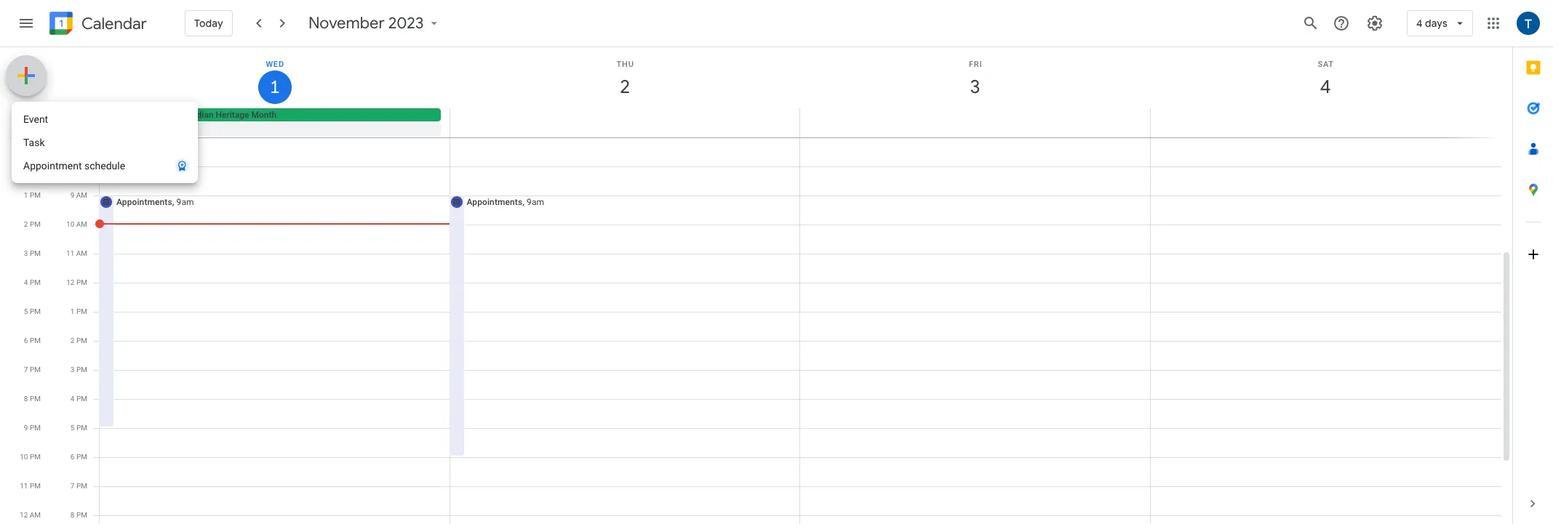 Task type: describe. For each thing, give the bounding box(es) containing it.
1 horizontal spatial 5 pm
[[70, 424, 87, 432]]

fri
[[969, 60, 983, 69]]

sat 4
[[1318, 60, 1334, 99]]

0 vertical spatial 12 pm
[[20, 162, 41, 170]]

first day of american indian heritage month
[[103, 110, 277, 120]]

2 vertical spatial 12
[[20, 512, 28, 520]]

0 vertical spatial 6 pm
[[24, 337, 41, 345]]

am down 10 am
[[76, 250, 87, 258]]

2 vertical spatial 1
[[70, 308, 75, 316]]

event
[[23, 114, 48, 125]]

0 vertical spatial 4 pm
[[24, 279, 41, 287]]

task
[[23, 137, 45, 148]]

heritage
[[216, 110, 249, 120]]

calendar element
[[47, 9, 147, 41]]

0 horizontal spatial 2
[[24, 220, 28, 228]]

1 vertical spatial 11
[[66, 250, 74, 258]]

9 for 9 am
[[70, 191, 74, 199]]

0 vertical spatial 8 pm
[[24, 395, 41, 403]]

schedule
[[84, 160, 125, 172]]

10 for 10 am
[[66, 220, 74, 228]]

2 9am from the left
[[527, 197, 544, 207]]

1 horizontal spatial 2 pm
[[70, 337, 87, 345]]

november 2023
[[308, 13, 424, 33]]

1 appointments , 9am from the left
[[116, 197, 194, 207]]

0 vertical spatial 2 pm
[[24, 220, 41, 228]]

0 vertical spatial 12
[[20, 162, 28, 170]]

3 cell from the left
[[1150, 108, 1500, 138]]

thu
[[617, 60, 634, 69]]

1 vertical spatial 1 pm
[[70, 308, 87, 316]]

2023
[[388, 13, 424, 33]]

1 vertical spatial 6 pm
[[70, 453, 87, 461]]

1 horizontal spatial 2
[[70, 337, 75, 345]]

12 am
[[20, 512, 41, 520]]

first day of american indian heritage month button
[[100, 108, 441, 122]]

4 days
[[1417, 17, 1448, 30]]

9 for 9 pm
[[24, 424, 28, 432]]

1 9am from the left
[[176, 197, 194, 207]]

0 horizontal spatial 1
[[24, 191, 28, 199]]

main drawer image
[[17, 15, 35, 32]]

1 vertical spatial 3 pm
[[70, 366, 87, 374]]

days
[[1425, 17, 1448, 30]]

today button
[[185, 6, 233, 41]]

today
[[194, 17, 223, 30]]

1 vertical spatial 7 pm
[[70, 482, 87, 490]]

1 link
[[258, 71, 292, 104]]

1 horizontal spatial 6
[[70, 453, 75, 461]]

2 vertical spatial 8
[[70, 512, 75, 520]]

1 vertical spatial 12
[[66, 279, 75, 287]]

1 horizontal spatial 12 pm
[[66, 279, 87, 287]]

day
[[123, 110, 138, 120]]

first day of american indian heritage month cell
[[100, 108, 450, 138]]

8 am
[[70, 162, 87, 170]]

4 inside dropdown button
[[1417, 17, 1423, 30]]

1 vertical spatial 8 pm
[[70, 512, 87, 520]]

0 vertical spatial 7 pm
[[24, 366, 41, 374]]

1 vertical spatial 7
[[70, 482, 75, 490]]

0 vertical spatial 1 pm
[[24, 191, 41, 199]]

1 inside wed 1
[[269, 76, 279, 99]]

10 pm
[[20, 453, 41, 461]]

2 , from the left
[[523, 197, 525, 207]]

1 appointments from the left
[[116, 197, 172, 207]]

1 cell from the left
[[450, 108, 800, 138]]



Task type: locate. For each thing, give the bounding box(es) containing it.
4 days button
[[1407, 6, 1474, 41]]

8
[[70, 162, 74, 170], [24, 395, 28, 403], [70, 512, 75, 520]]

0 horizontal spatial 7 pm
[[24, 366, 41, 374]]

0 horizontal spatial 5 pm
[[24, 308, 41, 316]]

1 vertical spatial 9
[[24, 424, 28, 432]]

5 pm
[[24, 308, 41, 316], [70, 424, 87, 432]]

1 pm
[[24, 191, 41, 199], [70, 308, 87, 316]]

grid
[[0, 47, 1513, 525]]

2 vertical spatial 3
[[70, 366, 75, 374]]

0 vertical spatial 2
[[619, 75, 630, 99]]

11 pm
[[20, 482, 41, 490]]

8 pm up 9 pm
[[24, 395, 41, 403]]

9am
[[176, 197, 194, 207], [527, 197, 544, 207]]

1 horizontal spatial ,
[[523, 197, 525, 207]]

7 right 11 pm
[[70, 482, 75, 490]]

1 horizontal spatial 11 am
[[66, 250, 87, 258]]

1
[[269, 76, 279, 99], [24, 191, 28, 199], [70, 308, 75, 316]]

0 vertical spatial 11
[[20, 133, 28, 141]]

1 vertical spatial 8
[[24, 395, 28, 403]]

4
[[1417, 17, 1423, 30], [1320, 75, 1330, 99], [24, 279, 28, 287], [70, 395, 75, 403]]

0 vertical spatial 7
[[24, 366, 28, 374]]

0 horizontal spatial 1 pm
[[24, 191, 41, 199]]

11 up "12 am" on the bottom
[[20, 482, 28, 490]]

9 up 10 pm on the left bottom of the page
[[24, 424, 28, 432]]

2
[[619, 75, 630, 99], [24, 220, 28, 228], [70, 337, 75, 345]]

2 link
[[609, 71, 642, 104]]

tab list
[[1514, 47, 1554, 484]]

4 pm
[[24, 279, 41, 287], [70, 395, 87, 403]]

2 horizontal spatial 1
[[269, 76, 279, 99]]

1 horizontal spatial 4 pm
[[70, 395, 87, 403]]

5
[[24, 308, 28, 316], [70, 424, 75, 432]]

1 vertical spatial 10
[[20, 453, 28, 461]]

0 horizontal spatial 8 pm
[[24, 395, 41, 403]]

0 horizontal spatial appointments , 9am
[[116, 197, 194, 207]]

month
[[251, 110, 277, 120]]

0 horizontal spatial 9am
[[176, 197, 194, 207]]

appointment
[[23, 160, 82, 172]]

4 link
[[1309, 71, 1343, 104]]

0 horizontal spatial 9
[[24, 424, 28, 432]]

cell down 4 link
[[1150, 108, 1500, 138]]

0 vertical spatial 8
[[70, 162, 74, 170]]

0 vertical spatial 6
[[24, 337, 28, 345]]

0 vertical spatial 11 am
[[20, 133, 41, 141]]

1 vertical spatial 2
[[24, 220, 28, 228]]

of
[[140, 110, 148, 120]]

12 down task
[[20, 162, 28, 170]]

2 vertical spatial 11
[[20, 482, 28, 490]]

1 vertical spatial 1
[[24, 191, 28, 199]]

11 am down 10 am
[[66, 250, 87, 258]]

2 horizontal spatial 2
[[619, 75, 630, 99]]

am down 11 pm
[[30, 512, 41, 520]]

11 down event
[[20, 133, 28, 141]]

0 vertical spatial 5 pm
[[24, 308, 41, 316]]

cell down 2 link
[[450, 108, 800, 138]]

1 horizontal spatial 7
[[70, 482, 75, 490]]

7 pm right 11 pm
[[70, 482, 87, 490]]

1 horizontal spatial 7 pm
[[70, 482, 87, 490]]

am down event
[[30, 133, 41, 141]]

0 vertical spatial 5
[[24, 308, 28, 316]]

appointment schedule
[[23, 160, 125, 172]]

0 horizontal spatial 12 pm
[[20, 162, 41, 170]]

11 am
[[20, 133, 41, 141], [66, 250, 87, 258]]

1 vertical spatial 2 pm
[[70, 337, 87, 345]]

12 pm
[[20, 162, 41, 170], [66, 279, 87, 287]]

,
[[172, 197, 174, 207], [523, 197, 525, 207]]

0 vertical spatial 10
[[66, 220, 74, 228]]

cell
[[450, 108, 800, 138], [800, 108, 1150, 138], [1150, 108, 1500, 138]]

1 vertical spatial 6
[[70, 453, 75, 461]]

0 horizontal spatial 2 pm
[[24, 220, 41, 228]]

8 pm right "12 am" on the bottom
[[70, 512, 87, 520]]

9 pm
[[24, 424, 41, 432]]

calendar heading
[[79, 13, 147, 34]]

3 pm
[[24, 250, 41, 258], [70, 366, 87, 374]]

sat
[[1318, 60, 1334, 69]]

0 vertical spatial 3
[[969, 75, 980, 99]]

0 horizontal spatial ,
[[172, 197, 174, 207]]

8 up 9 pm
[[24, 395, 28, 403]]

2 inside thu 2
[[619, 75, 630, 99]]

12 down 10 am
[[66, 279, 75, 287]]

11 down 10 am
[[66, 250, 74, 258]]

1 horizontal spatial 5
[[70, 424, 75, 432]]

0 horizontal spatial 10
[[20, 453, 28, 461]]

1 , from the left
[[172, 197, 174, 207]]

1 vertical spatial 12 pm
[[66, 279, 87, 287]]

1 horizontal spatial 8 pm
[[70, 512, 87, 520]]

0 vertical spatial 1
[[269, 76, 279, 99]]

2 vertical spatial 2
[[70, 337, 75, 345]]

2 pm
[[24, 220, 41, 228], [70, 337, 87, 345]]

grid containing 2
[[0, 47, 1513, 525]]

settings menu image
[[1367, 15, 1384, 32]]

4 inside sat 4
[[1320, 75, 1330, 99]]

9
[[70, 191, 74, 199], [24, 424, 28, 432]]

0 vertical spatial 3 pm
[[24, 250, 41, 258]]

6 pm
[[24, 337, 41, 345], [70, 453, 87, 461]]

7
[[24, 366, 28, 374], [70, 482, 75, 490]]

calendar
[[82, 13, 147, 34]]

am
[[30, 133, 41, 141], [76, 162, 87, 170], [76, 191, 87, 199], [76, 220, 87, 228], [76, 250, 87, 258], [30, 512, 41, 520]]

11 am down event
[[20, 133, 41, 141]]

0 horizontal spatial 6 pm
[[24, 337, 41, 345]]

1 horizontal spatial appointments , 9am
[[467, 197, 544, 207]]

12
[[20, 162, 28, 170], [66, 279, 75, 287], [20, 512, 28, 520]]

8 pm
[[24, 395, 41, 403], [70, 512, 87, 520]]

3 inside fri 3
[[969, 75, 980, 99]]

0 horizontal spatial appointments
[[116, 197, 172, 207]]

1 horizontal spatial 9am
[[527, 197, 544, 207]]

1 vertical spatial 4 pm
[[70, 395, 87, 403]]

am up the 9 am
[[76, 162, 87, 170]]

7 pm up 9 pm
[[24, 366, 41, 374]]

3 link
[[959, 71, 992, 104]]

1 horizontal spatial 1
[[70, 308, 75, 316]]

0 horizontal spatial 3
[[24, 250, 28, 258]]

3
[[969, 75, 980, 99], [24, 250, 28, 258], [70, 366, 75, 374]]

10
[[66, 220, 74, 228], [20, 453, 28, 461]]

7 pm
[[24, 366, 41, 374], [70, 482, 87, 490]]

cell down 3 link
[[800, 108, 1150, 138]]

appointments
[[116, 197, 172, 207], [467, 197, 523, 207]]

6
[[24, 337, 28, 345], [70, 453, 75, 461]]

1 horizontal spatial 3 pm
[[70, 366, 87, 374]]

0 horizontal spatial 6
[[24, 337, 28, 345]]

am down the 9 am
[[76, 220, 87, 228]]

10 am
[[66, 220, 87, 228]]

1 vertical spatial 5 pm
[[70, 424, 87, 432]]

november
[[308, 13, 384, 33]]

0 horizontal spatial 5
[[24, 308, 28, 316]]

bot
[[30, 111, 41, 119]]

1 horizontal spatial 10
[[66, 220, 74, 228]]

indian
[[190, 110, 214, 120]]

8 up the 9 am
[[70, 162, 74, 170]]

0 horizontal spatial 11 am
[[20, 133, 41, 141]]

1 vertical spatial 11 am
[[66, 250, 87, 258]]

2 horizontal spatial 3
[[969, 75, 980, 99]]

9 am
[[70, 191, 87, 199]]

pm
[[30, 162, 41, 170], [30, 191, 41, 199], [30, 220, 41, 228], [30, 250, 41, 258], [30, 279, 41, 287], [76, 279, 87, 287], [30, 308, 41, 316], [76, 308, 87, 316], [30, 337, 41, 345], [76, 337, 87, 345], [30, 366, 41, 374], [76, 366, 87, 374], [30, 395, 41, 403], [76, 395, 87, 403], [30, 424, 41, 432], [76, 424, 87, 432], [30, 453, 41, 461], [76, 453, 87, 461], [30, 482, 41, 490], [76, 482, 87, 490], [76, 512, 87, 520]]

first
[[103, 110, 121, 120]]

2 cell from the left
[[800, 108, 1150, 138]]

0 vertical spatial 9
[[70, 191, 74, 199]]

1 horizontal spatial 9
[[70, 191, 74, 199]]

support image
[[1333, 15, 1350, 32]]

9 up 10 am
[[70, 191, 74, 199]]

12 pm down 10 am
[[66, 279, 87, 287]]

1 horizontal spatial appointments
[[467, 197, 523, 207]]

wed 1
[[266, 60, 284, 99]]

0 horizontal spatial 3 pm
[[24, 250, 41, 258]]

1 horizontal spatial 6 pm
[[70, 453, 87, 461]]

appointments , 9am
[[116, 197, 194, 207], [467, 197, 544, 207]]

8 right "12 am" on the bottom
[[70, 512, 75, 520]]

10 down the 9 am
[[66, 220, 74, 228]]

november 2023 button
[[303, 13, 447, 33]]

12 down 11 pm
[[20, 512, 28, 520]]

1 vertical spatial 5
[[70, 424, 75, 432]]

2 appointments from the left
[[467, 197, 523, 207]]

7 up 9 pm
[[24, 366, 28, 374]]

american
[[150, 110, 187, 120]]

10 up 11 pm
[[20, 453, 28, 461]]

1 horizontal spatial 3
[[70, 366, 75, 374]]

0 horizontal spatial 4 pm
[[24, 279, 41, 287]]

wed
[[266, 60, 284, 69]]

12 pm down task
[[20, 162, 41, 170]]

fri 3
[[969, 60, 983, 99]]

0 horizontal spatial 7
[[24, 366, 28, 374]]

2 appointments , 9am from the left
[[467, 197, 544, 207]]

1 horizontal spatial 1 pm
[[70, 308, 87, 316]]

11
[[20, 133, 28, 141], [66, 250, 74, 258], [20, 482, 28, 490]]

am down 8 am
[[76, 191, 87, 199]]

1 vertical spatial 3
[[24, 250, 28, 258]]

10 for 10 pm
[[20, 453, 28, 461]]

thu 2
[[617, 60, 634, 99]]



Task type: vqa. For each thing, say whether or not it's contained in the screenshot.
november
yes



